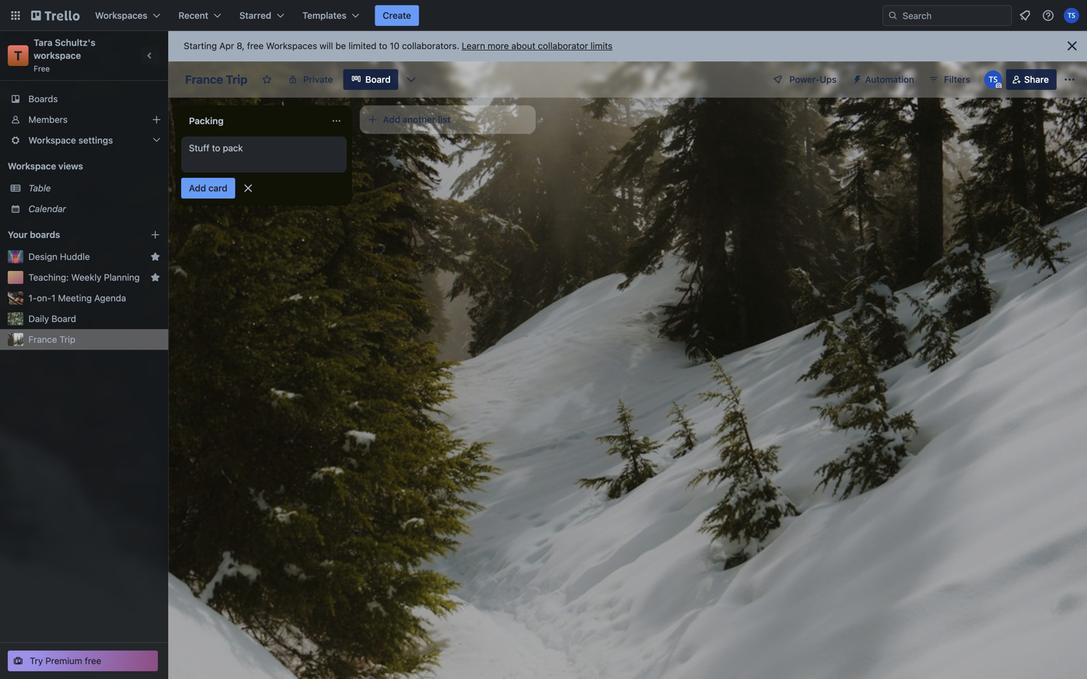 Task type: locate. For each thing, give the bounding box(es) containing it.
1 vertical spatial free
[[85, 656, 101, 667]]

0 horizontal spatial france
[[28, 334, 57, 345]]

design
[[28, 252, 57, 262]]

trip
[[226, 73, 248, 86], [60, 334, 75, 345]]

board left customize views icon
[[366, 74, 391, 85]]

add
[[383, 114, 400, 125], [189, 183, 206, 194]]

add for add another list
[[383, 114, 400, 125]]

workspace up table at the top left of page
[[8, 161, 56, 172]]

0 vertical spatial board
[[366, 74, 391, 85]]

1 horizontal spatial france
[[185, 73, 223, 86]]

daily board
[[28, 314, 76, 324]]

planning
[[104, 272, 140, 283]]

add left another
[[383, 114, 400, 125]]

board
[[366, 74, 391, 85], [51, 314, 76, 324]]

workspace
[[28, 135, 76, 146], [8, 161, 56, 172]]

Board name text field
[[179, 69, 254, 90]]

your boards
[[8, 230, 60, 240]]

1 horizontal spatial board
[[366, 74, 391, 85]]

france inside france trip link
[[28, 334, 57, 345]]

card
[[209, 183, 228, 194]]

board down 1
[[51, 314, 76, 324]]

0 vertical spatial free
[[247, 40, 264, 51]]

tara schultz's workspace link
[[34, 37, 98, 61]]

france trip down daily board
[[28, 334, 75, 345]]

t link
[[8, 45, 28, 66]]

2 starred icon image from the top
[[150, 273, 161, 283]]

create button
[[375, 5, 419, 26]]

1 horizontal spatial workspaces
[[266, 40, 317, 51]]

workspaces left 'will'
[[266, 40, 317, 51]]

workspace inside workspace settings popup button
[[28, 135, 76, 146]]

templates
[[303, 10, 347, 21]]

france down starting
[[185, 73, 223, 86]]

Packing text field
[[181, 111, 326, 131]]

free right 8,
[[247, 40, 264, 51]]

1 starred icon image from the top
[[150, 252, 161, 262]]

add another list button
[[360, 106, 536, 134]]

customize views image
[[405, 73, 418, 86]]

free
[[247, 40, 264, 51], [85, 656, 101, 667]]

workspaces button
[[87, 5, 168, 26]]

on-
[[37, 293, 51, 304]]

1 horizontal spatial free
[[247, 40, 264, 51]]

views
[[58, 161, 83, 172]]

france trip down apr
[[185, 73, 248, 86]]

add another list
[[383, 114, 451, 125]]

0 horizontal spatial add
[[189, 183, 206, 194]]

back to home image
[[31, 5, 80, 26]]

ups
[[820, 74, 837, 85]]

1 vertical spatial board
[[51, 314, 76, 324]]

1 horizontal spatial france trip
[[185, 73, 248, 86]]

design huddle button
[[28, 251, 145, 264]]

starred icon image for design huddle
[[150, 252, 161, 262]]

1 vertical spatial starred icon image
[[150, 273, 161, 283]]

1 vertical spatial workspace
[[8, 161, 56, 172]]

design huddle
[[28, 252, 90, 262]]

starred icon image down add board icon
[[150, 252, 161, 262]]

table link
[[28, 182, 161, 195]]

1 horizontal spatial add
[[383, 114, 400, 125]]

primary element
[[0, 0, 1088, 31]]

recent
[[179, 10, 208, 21]]

filters button
[[925, 69, 975, 90]]

0 horizontal spatial trip
[[60, 334, 75, 345]]

0 horizontal spatial workspaces
[[95, 10, 148, 21]]

add for add card
[[189, 183, 206, 194]]

tara schultz (taraschultz7) image
[[985, 71, 1003, 89]]

trip inside text field
[[226, 73, 248, 86]]

add card
[[189, 183, 228, 194]]

free inside button
[[85, 656, 101, 667]]

1 vertical spatial france trip
[[28, 334, 75, 345]]

0 vertical spatial workspaces
[[95, 10, 148, 21]]

premium
[[45, 656, 82, 667]]

free right premium
[[85, 656, 101, 667]]

daily
[[28, 314, 49, 324]]

another
[[403, 114, 436, 125]]

sm image
[[848, 69, 866, 87]]

starred icon image
[[150, 252, 161, 262], [150, 273, 161, 283]]

france trip
[[185, 73, 248, 86], [28, 334, 75, 345]]

add left card
[[189, 183, 206, 194]]

workspace views
[[8, 161, 83, 172]]

members link
[[0, 109, 168, 130]]

1 vertical spatial add
[[189, 183, 206, 194]]

power-ups button
[[764, 69, 845, 90]]

trip left the star or unstar board image
[[226, 73, 248, 86]]

0 vertical spatial france trip
[[185, 73, 248, 86]]

1 horizontal spatial trip
[[226, 73, 248, 86]]

workspaces up workspace navigation collapse icon
[[95, 10, 148, 21]]

weekly
[[71, 272, 101, 283]]

workspaces
[[95, 10, 148, 21], [266, 40, 317, 51]]

1 vertical spatial workspaces
[[266, 40, 317, 51]]

0 horizontal spatial board
[[51, 314, 76, 324]]

learn
[[462, 40, 485, 51]]

0 vertical spatial france
[[185, 73, 223, 86]]

more
[[488, 40, 509, 51]]

try
[[30, 656, 43, 667]]

0 vertical spatial workspace
[[28, 135, 76, 146]]

0 vertical spatial add
[[383, 114, 400, 125]]

workspace down the members
[[28, 135, 76, 146]]

star or unstar board image
[[262, 74, 272, 85]]

board inside daily board link
[[51, 314, 76, 324]]

settings
[[78, 135, 113, 146]]

learn more about collaborator limits link
[[462, 40, 613, 51]]

about
[[512, 40, 536, 51]]

france
[[185, 73, 223, 86], [28, 334, 57, 345]]

packing
[[189, 116, 224, 126]]

your
[[8, 230, 28, 240]]

1 vertical spatial france
[[28, 334, 57, 345]]

trip down daily board
[[60, 334, 75, 345]]

0 vertical spatial starred icon image
[[150, 252, 161, 262]]

starred button
[[232, 5, 292, 26]]

starred icon image right planning
[[150, 273, 161, 283]]

france down daily
[[28, 334, 57, 345]]

try premium free button
[[8, 651, 158, 672]]

france trip inside text field
[[185, 73, 248, 86]]

0 horizontal spatial free
[[85, 656, 101, 667]]

be
[[336, 40, 346, 51]]

0 vertical spatial trip
[[226, 73, 248, 86]]



Task type: describe. For each thing, give the bounding box(es) containing it.
try premium free
[[30, 656, 101, 667]]

private
[[303, 74, 333, 85]]

power-
[[790, 74, 820, 85]]

filters
[[945, 74, 971, 85]]

teaching: weekly planning
[[28, 272, 140, 283]]

open information menu image
[[1042, 9, 1055, 22]]

share
[[1025, 74, 1050, 85]]

limited
[[349, 40, 377, 51]]

workspace for workspace settings
[[28, 135, 76, 146]]

tara
[[34, 37, 53, 48]]

boards
[[30, 230, 60, 240]]

apr
[[220, 40, 234, 51]]

france trip link
[[28, 333, 161, 346]]

calendar
[[28, 204, 66, 214]]

show menu image
[[1064, 73, 1077, 86]]

0 notifications image
[[1018, 8, 1033, 23]]

to
[[379, 40, 388, 51]]

table
[[28, 183, 51, 194]]

add card button
[[181, 178, 235, 199]]

collaborator
[[538, 40, 588, 51]]

1-on-1 meeting agenda link
[[28, 292, 161, 305]]

cancel image
[[242, 182, 255, 195]]

Enter a title for this card… text field
[[181, 137, 347, 173]]

teaching:
[[28, 272, 69, 283]]

your boards with 5 items element
[[8, 227, 131, 243]]

list
[[438, 114, 451, 125]]

board link
[[344, 69, 399, 90]]

boards link
[[0, 89, 168, 109]]

calendar link
[[28, 203, 161, 216]]

1 vertical spatial trip
[[60, 334, 75, 345]]

schultz's
[[55, 37, 96, 48]]

daily board link
[[28, 313, 161, 326]]

1-on-1 meeting agenda
[[28, 293, 126, 304]]

starting apr 8, free workspaces will be limited to 10 collaborators. learn more about collaborator limits
[[184, 40, 613, 51]]

members
[[28, 114, 68, 125]]

1-
[[28, 293, 37, 304]]

add board image
[[150, 230, 161, 240]]

create
[[383, 10, 411, 21]]

tara schultz's workspace free
[[34, 37, 98, 73]]

workspace
[[34, 50, 81, 61]]

workspaces inside dropdown button
[[95, 10, 148, 21]]

limits
[[591, 40, 613, 51]]

search image
[[888, 10, 899, 21]]

collaborators.
[[402, 40, 460, 51]]

teaching: weekly planning button
[[28, 271, 145, 284]]

0 horizontal spatial france trip
[[28, 334, 75, 345]]

workspace navigation collapse icon image
[[141, 47, 159, 65]]

Search field
[[899, 6, 1012, 25]]

free
[[34, 64, 50, 73]]

france inside france trip text field
[[185, 73, 223, 86]]

boards
[[28, 94, 58, 104]]

this member is an admin of this board. image
[[996, 83, 1002, 89]]

t
[[14, 48, 22, 63]]

huddle
[[60, 252, 90, 262]]

1
[[51, 293, 56, 304]]

starred icon image for teaching: weekly planning
[[150, 273, 161, 283]]

agenda
[[94, 293, 126, 304]]

board inside board link
[[366, 74, 391, 85]]

meeting
[[58, 293, 92, 304]]

8,
[[237, 40, 245, 51]]

tara schultz (taraschultz7) image
[[1064, 8, 1080, 23]]

workspace settings
[[28, 135, 113, 146]]

starred
[[240, 10, 271, 21]]

workspace for workspace views
[[8, 161, 56, 172]]

share button
[[1007, 69, 1057, 90]]

private button
[[280, 69, 341, 90]]

automation
[[866, 74, 915, 85]]

automation button
[[848, 69, 923, 90]]

recent button
[[171, 5, 229, 26]]

power-ups
[[790, 74, 837, 85]]

10
[[390, 40, 400, 51]]

starting
[[184, 40, 217, 51]]

workspace settings button
[[0, 130, 168, 151]]

will
[[320, 40, 333, 51]]

templates button
[[295, 5, 367, 26]]



Task type: vqa. For each thing, say whether or not it's contained in the screenshot.
'Terms of Service' link
no



